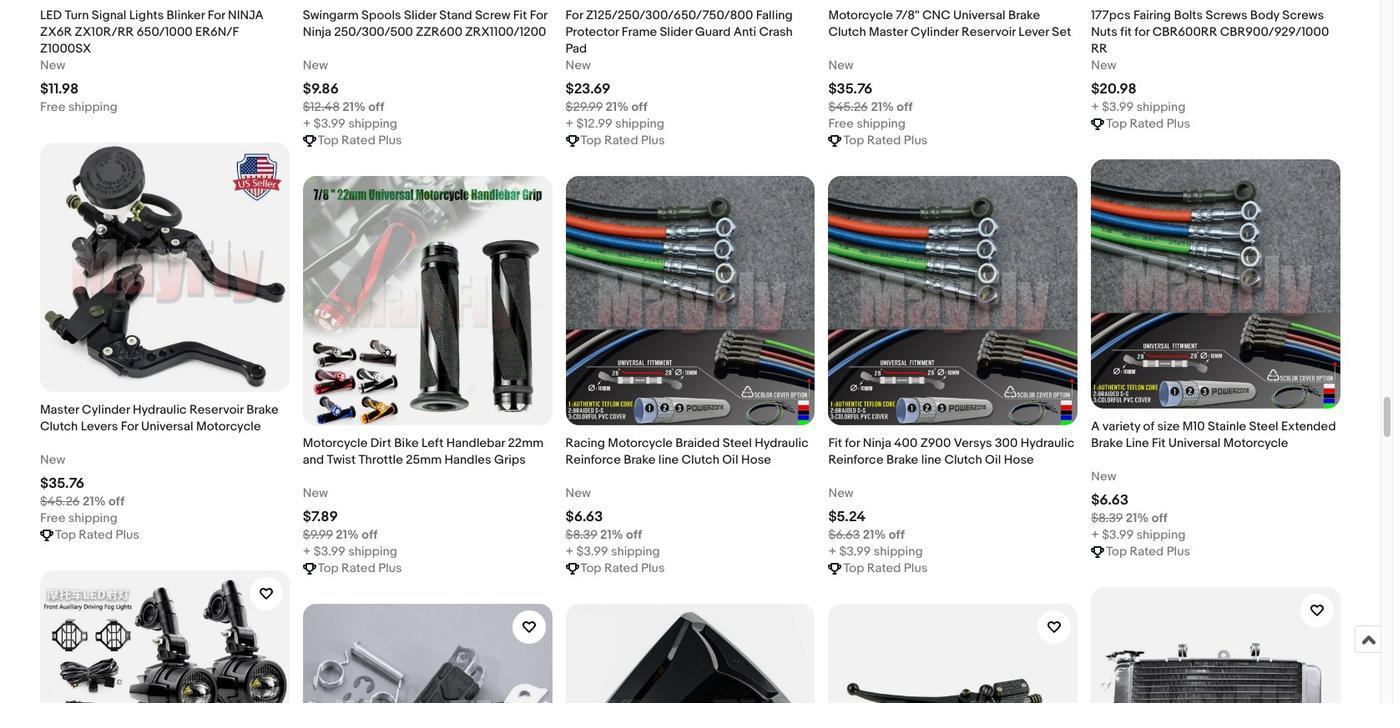 Task type: vqa. For each thing, say whether or not it's contained in the screenshot.
Record within the BOYTONE BT-28MB 3-SPEED BLUETOOTH TURNTABLE, RECORD PLAYER, CD, CASSETTE, AM,FM BRAND NEW
no



Task type: locate. For each thing, give the bounding box(es) containing it.
$12.99
[[577, 116, 613, 132]]

fit up zrx1100/1200
[[513, 7, 527, 23]]

top
[[1107, 116, 1127, 132], [318, 133, 339, 148], [581, 133, 602, 148], [844, 133, 865, 148], [55, 527, 76, 543], [1107, 544, 1127, 560], [318, 561, 339, 577], [581, 561, 602, 577], [844, 561, 865, 577]]

1 horizontal spatial hose
[[1004, 452, 1034, 468]]

hydraulic inside master cylinder hydraulic reservoir brake clutch levers for universal motorcycle
[[133, 402, 187, 418]]

new text field down z1000sx
[[40, 57, 65, 74]]

plus
[[1167, 116, 1191, 132], [379, 133, 402, 148], [641, 133, 665, 148], [904, 133, 928, 148], [116, 527, 139, 543], [1167, 544, 1191, 560], [379, 561, 402, 577], [641, 561, 665, 577], [904, 561, 928, 577]]

top rated plus text field for a variety of size m10 stainle steel extended brake line fit universal motorcycle
[[1107, 544, 1191, 561]]

0 vertical spatial steel
[[1250, 419, 1279, 435]]

$3.99 inside new $5.24 $6.63 21% off + $3.99 shipping
[[840, 544, 871, 560]]

+ down $6.63 text box
[[1092, 527, 1100, 543]]

of
[[1144, 419, 1155, 435]]

1 vertical spatial previous price $45.26 21% off text field
[[40, 494, 125, 511]]

21% for hose
[[600, 527, 624, 543]]

cylinder down cnc
[[911, 24, 959, 40]]

clutch right crash
[[829, 24, 867, 40]]

1 horizontal spatial line
[[922, 452, 942, 468]]

z1000sx
[[40, 41, 91, 57]]

line
[[1126, 436, 1150, 451]]

0 horizontal spatial $6.63
[[566, 509, 603, 526]]

off for handles
[[362, 527, 378, 543]]

universal right levers
[[141, 419, 193, 435]]

0 horizontal spatial ninja
[[303, 24, 332, 40]]

$35.76 text field
[[829, 81, 873, 98], [40, 476, 84, 492]]

1 horizontal spatial slider
[[660, 24, 693, 40]]

clutch down versys
[[945, 452, 983, 468]]

$12.48
[[303, 99, 340, 115]]

reservoir inside motorcycle 7/8'' cnc universal brake clutch master cylinder reservoir lever set
[[962, 24, 1016, 40]]

21% down '$5.24' 'text box' at the bottom of page
[[863, 527, 886, 543]]

new $6.63 $8.39 21% off + $3.99 shipping for motorcycle
[[566, 486, 660, 560]]

new text field for motorcycle 7/8'' cnc universal brake clutch master cylinder reservoir lever set
[[829, 57, 854, 74]]

250/300/500
[[334, 24, 413, 40]]

reservoir
[[962, 24, 1016, 40], [190, 402, 244, 418]]

+ down $29.99
[[566, 116, 574, 132]]

+ inside new $5.24 $6.63 21% off + $3.99 shipping
[[829, 544, 837, 560]]

1 horizontal spatial new $35.76 $45.26 21% off free shipping
[[829, 57, 913, 132]]

1 vertical spatial $8.39
[[566, 527, 598, 543]]

+ inside 177pcs fairing bolts screws body screws nuts fit for cbr600rr cbr900/929/1000 rr new $20.98 + $3.99 shipping
[[1092, 99, 1100, 115]]

top rated plus text field down $6.63 text field
[[581, 561, 665, 578]]

free
[[40, 99, 65, 115], [829, 116, 854, 132], [40, 511, 65, 527]]

0 vertical spatial for
[[1135, 24, 1150, 40]]

1 screws from the left
[[1206, 7, 1248, 23]]

top rated plus for swingarm spools slider stand screw fit for ninja 250/300/500 zzr600 zrx1100/1200
[[318, 133, 402, 148]]

$35.76 down levers
[[40, 476, 84, 492]]

0 vertical spatial ninja
[[303, 24, 332, 40]]

+ inside new $7.89 $9.99 21% off + $3.99 shipping
[[303, 544, 311, 560]]

for right fit
[[1135, 24, 1150, 40]]

$3.99 for fit for ninja 400 z900 versys 300 hydraulic reinforce brake line clutch oil hose
[[840, 544, 871, 560]]

$3.99 for motorcycle dirt bike left handlebar 22mm and twist throttle 25mm handles grips
[[314, 544, 346, 560]]

1 horizontal spatial reservoir
[[962, 24, 1016, 40]]

$6.63 down racing
[[566, 509, 603, 526]]

$35.76 text field down levers
[[40, 476, 84, 492]]

ninja
[[228, 7, 264, 23]]

clutch down braided
[[682, 452, 720, 468]]

Free shipping text field
[[829, 116, 906, 133]]

free for motorcycle 7/8'' cnc universal brake clutch master cylinder reservoir lever set
[[829, 116, 854, 132]]

universal down m10
[[1169, 436, 1221, 451]]

1 vertical spatial $35.76 text field
[[40, 476, 84, 492]]

21% inside new $7.89 $9.99 21% off + $3.99 shipping
[[336, 527, 359, 543]]

21% down $6.63 text field
[[600, 527, 624, 543]]

new
[[40, 57, 65, 73], [303, 57, 328, 73], [566, 57, 591, 73], [829, 57, 854, 73], [1092, 57, 1117, 73], [40, 452, 65, 468], [1092, 469, 1117, 485], [303, 486, 328, 502], [566, 486, 591, 502], [829, 486, 854, 502]]

+ $3.99 shipping text field down $6.63 text field
[[566, 544, 660, 561]]

shipping inside for z125/250/300/650/750/800 falling protector frame slider guard anti crash pad new $23.69 $29.99 21% off + $12.99 shipping
[[615, 116, 665, 132]]

0 vertical spatial master
[[869, 24, 908, 40]]

$45.26 for motorcycle 7/8'' cnc universal brake clutch master cylinder reservoir lever set
[[829, 99, 868, 115]]

plus for fit for ninja 400 z900 versys 300 hydraulic reinforce brake line clutch oil hose
[[904, 561, 928, 577]]

for up zrx1100/1200
[[530, 7, 548, 23]]

cylinder up levers
[[82, 402, 130, 418]]

new text field up '$5.24' 'text box' at the bottom of page
[[829, 486, 854, 502]]

previous price $8.39 21% off text field down $6.63 text field
[[566, 527, 642, 544]]

0 vertical spatial previous price $45.26 21% off text field
[[829, 99, 913, 116]]

previous price $8.39 21% off text field
[[1092, 511, 1168, 527], [566, 527, 642, 544]]

1 horizontal spatial $6.63
[[829, 527, 860, 543]]

1 vertical spatial new $35.76 $45.26 21% off free shipping
[[40, 452, 125, 527]]

slider down z125/250/300/650/750/800
[[660, 24, 693, 40]]

1 horizontal spatial previous price $8.39 21% off text field
[[1092, 511, 1168, 527]]

clutch
[[829, 24, 867, 40], [40, 419, 78, 435], [682, 452, 720, 468], [945, 452, 983, 468]]

+ down $6.63 text field
[[566, 544, 574, 560]]

0 horizontal spatial new $35.76 $45.26 21% off free shipping
[[40, 452, 125, 527]]

0 horizontal spatial master
[[40, 402, 79, 418]]

0 vertical spatial free shipping text field
[[40, 99, 117, 116]]

motorcycle inside motorcycle dirt bike left handlebar 22mm and twist throttle 25mm handles grips
[[303, 436, 368, 451]]

new $35.76 $45.26 21% off free shipping
[[829, 57, 913, 132], [40, 452, 125, 527]]

1 horizontal spatial previous price $45.26 21% off text field
[[829, 99, 913, 116]]

0 horizontal spatial previous price $45.26 21% off text field
[[40, 494, 125, 511]]

$8.39 down $6.63 text field
[[566, 527, 598, 543]]

brake
[[1009, 7, 1041, 23], [247, 402, 279, 418], [1092, 436, 1124, 451], [624, 452, 656, 468], [887, 452, 919, 468]]

0 horizontal spatial $8.39
[[566, 527, 598, 543]]

0 horizontal spatial fit
[[513, 7, 527, 23]]

1 vertical spatial + $3.99 shipping text field
[[566, 544, 660, 561]]

screws right bolts
[[1206, 7, 1248, 23]]

top rated plus for master cylinder hydraulic reservoir brake clutch levers for universal motorcycle
[[55, 527, 139, 543]]

top rated plus text field for 250/300/500
[[318, 133, 402, 149]]

2 line from the left
[[922, 452, 942, 468]]

0 horizontal spatial new $6.63 $8.39 21% off + $3.99 shipping
[[566, 486, 660, 560]]

2 screws from the left
[[1283, 7, 1325, 23]]

extended
[[1282, 419, 1337, 435]]

top for swingarm spools slider stand screw fit for ninja 250/300/500 zzr600 zrx1100/1200
[[318, 133, 339, 148]]

0 vertical spatial universal
[[954, 7, 1006, 23]]

$3.99 down $5.24
[[840, 544, 871, 560]]

1 horizontal spatial $45.26
[[829, 99, 868, 115]]

clutch left levers
[[40, 419, 78, 435]]

0 horizontal spatial $35.76 text field
[[40, 476, 84, 492]]

+ $3.99 shipping text field
[[1092, 99, 1186, 116], [566, 544, 660, 561]]

off inside new $5.24 $6.63 21% off + $3.99 shipping
[[889, 527, 905, 543]]

21% for line
[[863, 527, 886, 543]]

reinforce up '$5.24' 'text box' at the bottom of page
[[829, 452, 884, 468]]

master cylinder hydraulic reservoir brake clutch levers for universal motorcycle
[[40, 402, 279, 435]]

line inside fit for ninja 400 z900 versys 300 hydraulic reinforce brake line clutch oil hose
[[922, 452, 942, 468]]

New text field
[[303, 57, 328, 74], [566, 57, 591, 74], [829, 57, 854, 74], [40, 452, 65, 469]]

+ $3.99 shipping text field for $9.86
[[303, 116, 398, 133]]

0 horizontal spatial hose
[[742, 452, 772, 468]]

$35.76 text field up free shipping text field
[[829, 81, 873, 98]]

top rated plus text field down $6.63 text box
[[1107, 544, 1191, 561]]

Free shipping text field
[[40, 99, 117, 116], [40, 511, 117, 527]]

0 horizontal spatial $45.26
[[40, 494, 80, 510]]

$6.63 for a variety of size m10 stainle steel extended brake line fit universal motorcycle
[[1092, 492, 1129, 509]]

reinforce
[[566, 452, 621, 468], [829, 452, 884, 468]]

1 horizontal spatial ninja
[[863, 436, 892, 451]]

fit down the size
[[1152, 436, 1166, 451]]

clutch inside master cylinder hydraulic reservoir brake clutch levers for universal motorcycle
[[40, 419, 78, 435]]

top rated plus text field down $20.98 text box
[[1107, 116, 1191, 133]]

2 horizontal spatial universal
[[1169, 436, 1221, 451]]

previous price $8.39 21% off text field down $6.63 text box
[[1092, 511, 1168, 527]]

0 vertical spatial reservoir
[[962, 24, 1016, 40]]

$6.63 inside new $5.24 $6.63 21% off + $3.99 shipping
[[829, 527, 860, 543]]

0 horizontal spatial reinforce
[[566, 452, 621, 468]]

0 vertical spatial $8.39
[[1092, 511, 1123, 527]]

7/8''
[[896, 7, 920, 23]]

new inside new $9.86 $12.48 21% off + $3.99 shipping
[[303, 57, 328, 73]]

21% inside new $9.86 $12.48 21% off + $3.99 shipping
[[343, 99, 366, 115]]

0 horizontal spatial screws
[[1206, 7, 1248, 23]]

0 horizontal spatial previous price $8.39 21% off text field
[[566, 527, 642, 544]]

0 horizontal spatial slider
[[404, 7, 437, 23]]

$8.39
[[1092, 511, 1123, 527], [566, 527, 598, 543]]

body
[[1251, 7, 1280, 23]]

z125/250/300/650/750/800
[[586, 7, 753, 23]]

cnc
[[923, 7, 951, 23]]

2 horizontal spatial fit
[[1152, 436, 1166, 451]]

rated for racing motorcycle braided steel hydraulic reinforce brake line clutch oil hose
[[604, 561, 639, 577]]

new text field for racing motorcycle braided steel hydraulic reinforce brake line clutch oil hose
[[566, 486, 591, 502]]

top rated plus for a variety of size m10 stainle steel extended brake line fit universal motorcycle
[[1107, 544, 1191, 560]]

for right levers
[[121, 419, 138, 435]]

clutch inside motorcycle 7/8'' cnc universal brake clutch master cylinder reservoir lever set
[[829, 24, 867, 40]]

reinforce down racing
[[566, 452, 621, 468]]

$8.39 for racing motorcycle braided steel hydraulic reinforce brake line clutch oil hose
[[566, 527, 598, 543]]

$35.76 text field for levers
[[40, 476, 84, 492]]

rated
[[1130, 116, 1164, 132], [342, 133, 376, 148], [604, 133, 639, 148], [867, 133, 901, 148], [79, 527, 113, 543], [1130, 544, 1164, 560], [342, 561, 376, 577], [604, 561, 639, 577], [867, 561, 901, 577]]

1 horizontal spatial steel
[[1250, 419, 1279, 435]]

2 hose from the left
[[1004, 452, 1034, 468]]

shipping
[[68, 99, 117, 115], [1137, 99, 1186, 115], [348, 116, 398, 132], [615, 116, 665, 132], [857, 116, 906, 132], [68, 511, 117, 527], [1137, 527, 1186, 543], [348, 544, 398, 560], [611, 544, 660, 560], [874, 544, 923, 560]]

$6.63 down 'line'
[[1092, 492, 1129, 509]]

21% up free shipping text field
[[871, 99, 894, 115]]

0 horizontal spatial $35.76
[[40, 476, 84, 492]]

steel inside racing motorcycle braided steel hydraulic reinforce brake line clutch oil hose
[[723, 436, 752, 451]]

1 vertical spatial free
[[829, 116, 854, 132]]

hose inside racing motorcycle braided steel hydraulic reinforce brake line clutch oil hose
[[742, 452, 772, 468]]

ninja inside swingarm spools slider stand screw fit for ninja 250/300/500 zzr600 zrx1100/1200
[[303, 24, 332, 40]]

$3.99 down $9.99 on the bottom left of page
[[314, 544, 346, 560]]

0 horizontal spatial cylinder
[[82, 402, 130, 418]]

new $5.24 $6.63 21% off + $3.99 shipping
[[829, 486, 923, 560]]

brake inside master cylinder hydraulic reservoir brake clutch levers for universal motorcycle
[[247, 402, 279, 418]]

1 vertical spatial ninja
[[863, 436, 892, 451]]

$3.99 inside 177pcs fairing bolts screws body screws nuts fit for cbr600rr cbr900/929/1000 rr new $20.98 + $3.99 shipping
[[1102, 99, 1134, 115]]

off inside new $9.86 $12.48 21% off + $3.99 shipping
[[368, 99, 384, 115]]

$3.99 down $20.98 text box
[[1102, 99, 1134, 115]]

$6.63 down $5.24
[[829, 527, 860, 543]]

1 horizontal spatial $8.39
[[1092, 511, 1123, 527]]

0 vertical spatial free
[[40, 99, 65, 115]]

2 vertical spatial universal
[[1169, 436, 1221, 451]]

new text field down rr
[[1092, 57, 1117, 74]]

free inside led turn signal lights blinker for ninja zx6r zx10r/rr 650/1000 er6n/f z1000sx new $11.98 free shipping
[[40, 99, 65, 115]]

fit left 400
[[829, 436, 843, 451]]

0 horizontal spatial reservoir
[[190, 402, 244, 418]]

New text field
[[40, 57, 65, 74], [1092, 57, 1117, 74], [1092, 469, 1117, 486], [303, 486, 328, 502], [566, 486, 591, 502], [829, 486, 854, 502]]

1 line from the left
[[659, 452, 679, 468]]

previous price $8.39 21% off text field for racing motorcycle braided steel hydraulic reinforce brake line clutch oil hose
[[566, 527, 642, 544]]

plus for motorcycle dirt bike left handlebar 22mm and twist throttle 25mm handles grips
[[379, 561, 402, 577]]

0 vertical spatial cylinder
[[911, 24, 959, 40]]

shipping inside led turn signal lights blinker for ninja zx6r zx10r/rr 650/1000 er6n/f z1000sx new $11.98 free shipping
[[68, 99, 117, 115]]

0 vertical spatial $35.76
[[829, 81, 873, 98]]

new inside new $7.89 $9.99 21% off + $3.99 shipping
[[303, 486, 328, 502]]

plus for motorcycle 7/8'' cnc universal brake clutch master cylinder reservoir lever set
[[904, 133, 928, 148]]

1 horizontal spatial for
[[1135, 24, 1150, 40]]

fit
[[513, 7, 527, 23], [829, 436, 843, 451], [1152, 436, 1166, 451]]

1 horizontal spatial $35.76 text field
[[829, 81, 873, 98]]

0 horizontal spatial hydraulic
[[133, 402, 187, 418]]

versys
[[954, 436, 993, 451]]

line inside racing motorcycle braided steel hydraulic reinforce brake line clutch oil hose
[[659, 452, 679, 468]]

new text field up $6.63 text field
[[566, 486, 591, 502]]

top for a variety of size m10 stainle steel extended brake line fit universal motorcycle
[[1107, 544, 1127, 560]]

top rated plus text field for reservoir
[[844, 133, 928, 149]]

crash
[[760, 24, 793, 40]]

Top Rated Plus text field
[[1107, 116, 1191, 133], [581, 133, 665, 149], [1107, 544, 1191, 561], [581, 561, 665, 578]]

+ $3.99 shipping text field
[[303, 116, 398, 133], [1092, 527, 1186, 544], [303, 544, 398, 561], [829, 544, 923, 561]]

$9.99
[[303, 527, 333, 543]]

$3.99 down $6.63 text box
[[1102, 527, 1134, 543]]

1 hose from the left
[[742, 452, 772, 468]]

+ $3.99 shipping text field down $6.63 text box
[[1092, 527, 1186, 544]]

plus for a variety of size m10 stainle steel extended brake line fit universal motorcycle
[[1167, 544, 1191, 560]]

1 horizontal spatial universal
[[954, 7, 1006, 23]]

1 horizontal spatial master
[[869, 24, 908, 40]]

brake inside racing motorcycle braided steel hydraulic reinforce brake line clutch oil hose
[[624, 452, 656, 468]]

$6.63
[[1092, 492, 1129, 509], [566, 509, 603, 526], [829, 527, 860, 543]]

spools
[[362, 7, 401, 23]]

new text field up the $7.89 text field
[[303, 486, 328, 502]]

fit inside fit for ninja 400 z900 versys 300 hydraulic reinforce brake line clutch oil hose
[[829, 436, 843, 451]]

+ down $20.98 text box
[[1092, 99, 1100, 115]]

blinker
[[167, 7, 205, 23]]

reservoir inside master cylinder hydraulic reservoir brake clutch levers for universal motorcycle
[[190, 402, 244, 418]]

1 vertical spatial universal
[[141, 419, 193, 435]]

0 horizontal spatial line
[[659, 452, 679, 468]]

signal
[[92, 7, 126, 23]]

1 horizontal spatial hydraulic
[[755, 436, 809, 451]]

top rated plus for racing motorcycle braided steel hydraulic reinforce brake line clutch oil hose
[[581, 561, 665, 577]]

2 horizontal spatial hydraulic
[[1021, 436, 1075, 451]]

new inside new $5.24 $6.63 21% off + $3.99 shipping
[[829, 486, 854, 502]]

zx6r
[[40, 24, 72, 40]]

off inside new $7.89 $9.99 21% off + $3.99 shipping
[[362, 527, 378, 543]]

0 vertical spatial $35.76 text field
[[829, 81, 873, 98]]

master inside master cylinder hydraulic reservoir brake clutch levers for universal motorcycle
[[40, 402, 79, 418]]

+ down $5.24
[[829, 544, 837, 560]]

ninja left 400
[[863, 436, 892, 451]]

top rated plus text field for universal
[[55, 527, 139, 544]]

0 vertical spatial $45.26
[[829, 99, 868, 115]]

+ down $9.99 on the bottom left of page
[[303, 544, 311, 560]]

$35.76 up free shipping text field
[[829, 81, 873, 98]]

for inside swingarm spools slider stand screw fit for ninja 250/300/500 zzr600 zrx1100/1200
[[530, 7, 548, 23]]

new $6.63 $8.39 21% off + $3.99 shipping
[[1092, 469, 1186, 543], [566, 486, 660, 560]]

Top Rated Plus text field
[[318, 133, 402, 149], [844, 133, 928, 149], [55, 527, 139, 544], [318, 561, 402, 578], [844, 561, 928, 578]]

steel right braided
[[723, 436, 752, 451]]

master inside motorcycle 7/8'' cnc universal brake clutch master cylinder reservoir lever set
[[869, 24, 908, 40]]

$3.99 inside new $9.86 $12.48 21% off + $3.99 shipping
[[314, 116, 346, 132]]

1 horizontal spatial screws
[[1283, 7, 1325, 23]]

+ $3.99 shipping text field for $6.63
[[1092, 527, 1186, 544]]

new text field for a variety of size m10 stainle steel extended brake line fit universal motorcycle
[[1092, 469, 1117, 486]]

177pcs fairing bolts screws body screws nuts fit for cbr600rr cbr900/929/1000 rr new $20.98 + $3.99 shipping
[[1092, 7, 1330, 115]]

off for line
[[889, 527, 905, 543]]

for inside led turn signal lights blinker for ninja zx6r zx10r/rr 650/1000 er6n/f z1000sx new $11.98 free shipping
[[208, 7, 225, 23]]

+ $3.99 shipping text field down $9.99 on the bottom left of page
[[303, 544, 398, 561]]

0 horizontal spatial oil
[[723, 452, 739, 468]]

+ for swingarm spools slider stand screw fit for ninja 250/300/500 zzr600 zrx1100/1200
[[303, 116, 311, 132]]

bike
[[394, 436, 419, 451]]

1 vertical spatial master
[[40, 402, 79, 418]]

21% up + $12.99 shipping text box
[[606, 99, 629, 115]]

+ $3.99 shipping text field down '$5.24' 'text box' at the bottom of page
[[829, 544, 923, 561]]

1 vertical spatial $45.26
[[40, 494, 80, 510]]

1 horizontal spatial oil
[[985, 452, 1002, 468]]

+ $3.99 shipping text field down $20.98 text box
[[1092, 99, 1186, 116]]

new $35.76 $45.26 21% off free shipping for levers
[[40, 452, 125, 527]]

led turn signal lights blinker for ninja zx6r zx10r/rr 650/1000 er6n/f z1000sx new $11.98 free shipping
[[40, 7, 264, 115]]

+ inside new $9.86 $12.48 21% off + $3.99 shipping
[[303, 116, 311, 132]]

new text field for swingarm spools slider stand screw fit for ninja 250/300/500 zzr600 zrx1100/1200
[[303, 57, 328, 74]]

lights
[[129, 7, 164, 23]]

$7.89 text field
[[303, 509, 338, 526]]

21% inside new $5.24 $6.63 21% off + $3.99 shipping
[[863, 527, 886, 543]]

+ for a variety of size m10 stainle steel extended brake line fit universal motorcycle
[[1092, 527, 1100, 543]]

for inside 177pcs fairing bolts screws body screws nuts fit for cbr600rr cbr900/929/1000 rr new $20.98 + $3.99 shipping
[[1135, 24, 1150, 40]]

line
[[659, 452, 679, 468], [922, 452, 942, 468]]

21%
[[343, 99, 366, 115], [606, 99, 629, 115], [871, 99, 894, 115], [83, 494, 106, 510], [1126, 511, 1149, 527], [336, 527, 359, 543], [600, 527, 624, 543], [863, 527, 886, 543]]

1 horizontal spatial $35.76
[[829, 81, 873, 98]]

21% down $6.63 text box
[[1126, 511, 1149, 527]]

+ down $12.48 on the top
[[303, 116, 311, 132]]

throttle
[[359, 452, 403, 468]]

$3.99 for racing motorcycle braided steel hydraulic reinforce brake line clutch oil hose
[[577, 544, 608, 560]]

slider
[[404, 7, 437, 23], [660, 24, 693, 40]]

$6.63 for racing motorcycle braided steel hydraulic reinforce brake line clutch oil hose
[[566, 509, 603, 526]]

1 reinforce from the left
[[566, 452, 621, 468]]

top for fit for ninja 400 z900 versys 300 hydraulic reinforce brake line clutch oil hose
[[844, 561, 865, 577]]

previous price $45.26 21% off text field for levers
[[40, 494, 125, 511]]

1 vertical spatial for
[[845, 436, 860, 451]]

$35.76
[[829, 81, 873, 98], [40, 476, 84, 492]]

1 vertical spatial free shipping text field
[[40, 511, 117, 527]]

slider up zzr600
[[404, 7, 437, 23]]

brake inside fit for ninja 400 z900 versys 300 hydraulic reinforce brake line clutch oil hose
[[887, 452, 919, 468]]

1 vertical spatial cylinder
[[82, 402, 130, 418]]

new text field for fit for ninja 400 z900 versys 300 hydraulic reinforce brake line clutch oil hose
[[829, 486, 854, 502]]

1 vertical spatial reservoir
[[190, 402, 244, 418]]

1 horizontal spatial fit
[[829, 436, 843, 451]]

$3.99 for swingarm spools slider stand screw fit for ninja 250/300/500 zzr600 zrx1100/1200
[[314, 116, 346, 132]]

0 horizontal spatial + $3.99 shipping text field
[[566, 544, 660, 561]]

line down z900
[[922, 452, 942, 468]]

top rated plus text field down '$12.99'
[[581, 133, 665, 149]]

21% right $9.99 on the bottom left of page
[[336, 527, 359, 543]]

new inside 177pcs fairing bolts screws body screws nuts fit for cbr600rr cbr900/929/1000 rr new $20.98 + $3.99 shipping
[[1092, 57, 1117, 73]]

new text field up $6.63 text box
[[1092, 469, 1117, 486]]

1 vertical spatial steel
[[723, 436, 752, 451]]

$3.99 down $12.48 on the top
[[314, 116, 346, 132]]

1 free shipping text field from the top
[[40, 99, 117, 116]]

steel right stainle at the right
[[1250, 419, 1279, 435]]

cylinder
[[911, 24, 959, 40], [82, 402, 130, 418]]

new $7.89 $9.99 21% off + $3.99 shipping
[[303, 486, 398, 560]]

$23.69
[[566, 81, 611, 98]]

rated for a variety of size m10 stainle steel extended brake line fit universal motorcycle
[[1130, 544, 1164, 560]]

21% for set
[[871, 99, 894, 115]]

brake inside motorcycle 7/8'' cnc universal brake clutch master cylinder reservoir lever set
[[1009, 7, 1041, 23]]

hose
[[742, 452, 772, 468], [1004, 452, 1034, 468]]

motorcycle inside motorcycle 7/8'' cnc universal brake clutch master cylinder reservoir lever set
[[829, 7, 894, 23]]

$3.99 down $6.63 text field
[[577, 544, 608, 560]]

rated for motorcycle 7/8'' cnc universal brake clutch master cylinder reservoir lever set
[[867, 133, 901, 148]]

21% for handles
[[336, 527, 359, 543]]

0 horizontal spatial for
[[845, 436, 860, 451]]

$3.99 inside new $7.89 $9.99 21% off + $3.99 shipping
[[314, 544, 346, 560]]

slider inside swingarm spools slider stand screw fit for ninja 250/300/500 zzr600 zrx1100/1200
[[404, 7, 437, 23]]

cylinder inside motorcycle 7/8'' cnc universal brake clutch master cylinder reservoir lever set
[[911, 24, 959, 40]]

0 vertical spatial slider
[[404, 7, 437, 23]]

1 horizontal spatial reinforce
[[829, 452, 884, 468]]

21% for zrx1100/1200
[[343, 99, 366, 115]]

2 oil from the left
[[985, 452, 1002, 468]]

fit for ninja 400 z900 versys 300 hydraulic reinforce brake line clutch oil hose
[[829, 436, 1075, 468]]

line down braided
[[659, 452, 679, 468]]

clutch inside fit for ninja 400 z900 versys 300 hydraulic reinforce brake line clutch oil hose
[[945, 452, 983, 468]]

$8.39 down $6.63 text box
[[1092, 511, 1123, 527]]

2 vertical spatial free
[[40, 511, 65, 527]]

top rated plus
[[1107, 116, 1191, 132], [318, 133, 402, 148], [581, 133, 665, 148], [844, 133, 928, 148], [55, 527, 139, 543], [1107, 544, 1191, 560], [318, 561, 402, 577], [581, 561, 665, 577], [844, 561, 928, 577]]

1 vertical spatial slider
[[660, 24, 693, 40]]

21% right $12.48 on the top
[[343, 99, 366, 115]]

300
[[995, 436, 1018, 451]]

1 horizontal spatial cylinder
[[911, 24, 959, 40]]

$45.26
[[829, 99, 868, 115], [40, 494, 80, 510]]

1 horizontal spatial new $6.63 $8.39 21% off + $3.99 shipping
[[1092, 469, 1186, 543]]

+ $3.99 shipping text field down $12.48 on the top
[[303, 116, 398, 133]]

for up er6n/f
[[208, 7, 225, 23]]

+ $3.99 shipping text field for $7.89
[[303, 544, 398, 561]]

1 vertical spatial $35.76
[[40, 476, 84, 492]]

for left 400
[[845, 436, 860, 451]]

1 oil from the left
[[723, 452, 739, 468]]

0 horizontal spatial universal
[[141, 419, 193, 435]]

fairing
[[1134, 7, 1172, 23]]

frame
[[622, 24, 657, 40]]

for up protector
[[566, 7, 583, 23]]

$3.99
[[1102, 99, 1134, 115], [314, 116, 346, 132], [1102, 527, 1134, 543], [314, 544, 346, 560], [577, 544, 608, 560], [840, 544, 871, 560]]

top for motorcycle 7/8'' cnc universal brake clutch master cylinder reservoir lever set
[[844, 133, 865, 148]]

previous price $8.39 21% off text field for a variety of size m10 stainle steel extended brake line fit universal motorcycle
[[1092, 511, 1168, 527]]

0 vertical spatial + $3.99 shipping text field
[[1092, 99, 1186, 116]]

previous price $45.26 21% off text field
[[829, 99, 913, 116], [40, 494, 125, 511]]

hydraulic
[[133, 402, 187, 418], [755, 436, 809, 451], [1021, 436, 1075, 451]]

screws up cbr900/929/1000 in the right of the page
[[1283, 7, 1325, 23]]

for
[[1135, 24, 1150, 40], [845, 436, 860, 451]]

racing motorcycle braided steel hydraulic reinforce brake line clutch oil hose
[[566, 436, 809, 468]]

top rated plus for motorcycle dirt bike left handlebar 22mm and twist throttle 25mm handles grips
[[318, 561, 402, 577]]

2 reinforce from the left
[[829, 452, 884, 468]]

universal right cnc
[[954, 7, 1006, 23]]

0 vertical spatial new $35.76 $45.26 21% off free shipping
[[829, 57, 913, 132]]

0 horizontal spatial steel
[[723, 436, 752, 451]]

ninja down swingarm
[[303, 24, 332, 40]]

2 horizontal spatial $6.63
[[1092, 492, 1129, 509]]



Task type: describe. For each thing, give the bounding box(es) containing it.
motorcycle inside racing motorcycle braided steel hydraulic reinforce brake line clutch oil hose
[[608, 436, 673, 451]]

+ for racing motorcycle braided steel hydraulic reinforce brake line clutch oil hose
[[566, 544, 574, 560]]

previous price $9.99 21% off text field
[[303, 527, 378, 544]]

177pcs
[[1092, 7, 1131, 23]]

new text field for master cylinder hydraulic reservoir brake clutch levers for universal motorcycle
[[40, 452, 65, 469]]

plus for swingarm spools slider stand screw fit for ninja 250/300/500 zzr600 zrx1100/1200
[[379, 133, 402, 148]]

nuts
[[1092, 24, 1118, 40]]

universal inside master cylinder hydraulic reservoir brake clutch levers for universal motorcycle
[[141, 419, 193, 435]]

$35.76 for master
[[829, 81, 873, 98]]

top for racing motorcycle braided steel hydraulic reinforce brake line clutch oil hose
[[581, 561, 602, 577]]

fit inside the a variety of size m10 stainle steel extended brake line fit universal motorcycle
[[1152, 436, 1166, 451]]

for inside fit for ninja 400 z900 versys 300 hydraulic reinforce brake line clutch oil hose
[[845, 436, 860, 451]]

reinforce inside racing motorcycle braided steel hydraulic reinforce brake line clutch oil hose
[[566, 452, 621, 468]]

protector
[[566, 24, 619, 40]]

swingarm
[[303, 7, 359, 23]]

$9.86
[[303, 81, 339, 98]]

ninja inside fit for ninja 400 z900 versys 300 hydraulic reinforce brake line clutch oil hose
[[863, 436, 892, 451]]

+ for motorcycle dirt bike left handlebar 22mm and twist throttle 25mm handles grips
[[303, 544, 311, 560]]

for z125/250/300/650/750/800 falling protector frame slider guard anti crash pad new $23.69 $29.99 21% off + $12.99 shipping
[[566, 7, 793, 132]]

steel inside the a variety of size m10 stainle steel extended brake line fit universal motorcycle
[[1250, 419, 1279, 435]]

brake inside the a variety of size m10 stainle steel extended brake line fit universal motorcycle
[[1092, 436, 1124, 451]]

clutch inside racing motorcycle braided steel hydraulic reinforce brake line clutch oil hose
[[682, 452, 720, 468]]

shipping inside new $5.24 $6.63 21% off + $3.99 shipping
[[874, 544, 923, 560]]

plus for racing motorcycle braided steel hydraulic reinforce brake line clutch oil hose
[[641, 561, 665, 577]]

$20.98
[[1092, 81, 1137, 98]]

braided
[[676, 436, 720, 451]]

rated for fit for ninja 400 z900 versys 300 hydraulic reinforce brake line clutch oil hose
[[867, 561, 901, 577]]

left
[[422, 436, 444, 451]]

slider inside for z125/250/300/650/750/800 falling protector frame slider guard anti crash pad new $23.69 $29.99 21% off + $12.99 shipping
[[660, 24, 693, 40]]

motorcycle dirt bike left handlebar 22mm and twist throttle 25mm handles grips
[[303, 436, 544, 468]]

$7.89
[[303, 509, 338, 526]]

+ for fit for ninja 400 z900 versys 300 hydraulic reinforce brake line clutch oil hose
[[829, 544, 837, 560]]

$23.69 text field
[[566, 81, 611, 98]]

$11.98
[[40, 81, 79, 98]]

new for motorcycle dirt bike left handlebar 22mm and twist throttle 25mm handles grips
[[303, 486, 328, 502]]

zzr600
[[416, 24, 463, 40]]

previous price $45.26 21% off text field for master
[[829, 99, 913, 116]]

$35.76 text field for master
[[829, 81, 873, 98]]

falling
[[756, 7, 793, 23]]

screw
[[475, 7, 511, 23]]

lever
[[1019, 24, 1050, 40]]

off inside for z125/250/300/650/750/800 falling protector frame slider guard anti crash pad new $23.69 $29.99 21% off + $12.99 shipping
[[632, 99, 648, 115]]

oil inside racing motorcycle braided steel hydraulic reinforce brake line clutch oil hose
[[723, 452, 739, 468]]

new $9.86 $12.48 21% off + $3.99 shipping
[[303, 57, 398, 132]]

+ $12.99 shipping text field
[[566, 116, 665, 133]]

hydraulic inside fit for ninja 400 z900 versys 300 hydraulic reinforce brake line clutch oil hose
[[1021, 436, 1075, 451]]

plus for master cylinder hydraulic reservoir brake clutch levers for universal motorcycle
[[116, 527, 139, 543]]

off for zrx1100/1200
[[368, 99, 384, 115]]

pad
[[566, 41, 587, 57]]

cbr900/929/1000
[[1221, 24, 1330, 40]]

new $35.76 $45.26 21% off free shipping for master
[[829, 57, 913, 132]]

motorcycle inside the a variety of size m10 stainle steel extended brake line fit universal motorcycle
[[1224, 436, 1289, 451]]

previous price $12.48 21% off text field
[[303, 99, 384, 116]]

set
[[1052, 24, 1072, 40]]

turn
[[65, 7, 89, 23]]

$35.76 for levers
[[40, 476, 84, 492]]

reinforce inside fit for ninja 400 z900 versys 300 hydraulic reinforce brake line clutch oil hose
[[829, 452, 884, 468]]

variety
[[1103, 419, 1141, 435]]

a variety of size m10 stainle steel extended brake line fit universal motorcycle
[[1092, 419, 1337, 451]]

top rated plus for motorcycle 7/8'' cnc universal brake clutch master cylinder reservoir lever set
[[844, 133, 928, 148]]

top rated plus text field for racing motorcycle braided steel hydraulic reinforce brake line clutch oil hose
[[581, 561, 665, 578]]

rated for swingarm spools slider stand screw fit for ninja 250/300/500 zzr600 zrx1100/1200
[[342, 133, 376, 148]]

new $6.63 $8.39 21% off + $3.99 shipping for variety
[[1092, 469, 1186, 543]]

25mm
[[406, 452, 442, 468]]

hydraulic inside racing motorcycle braided steel hydraulic reinforce brake line clutch oil hose
[[755, 436, 809, 451]]

new inside led turn signal lights blinker for ninja zx6r zx10r/rr 650/1000 er6n/f z1000sx new $11.98 free shipping
[[40, 57, 65, 73]]

21% for fit
[[1126, 511, 1149, 527]]

new for racing motorcycle braided steel hydraulic reinforce brake line clutch oil hose
[[566, 486, 591, 502]]

$6.63 text field
[[566, 509, 603, 526]]

off for fit
[[1152, 511, 1168, 527]]

zrx1100/1200
[[465, 24, 546, 40]]

universal inside the a variety of size m10 stainle steel extended brake line fit universal motorcycle
[[1169, 436, 1221, 451]]

for inside master cylinder hydraulic reservoir brake clutch levers for universal motorcycle
[[121, 419, 138, 435]]

shipping inside new $9.86 $12.48 21% off + $3.99 shipping
[[348, 116, 398, 132]]

new for fit for ninja 400 z900 versys 300 hydraulic reinforce brake line clutch oil hose
[[829, 486, 854, 502]]

new for a variety of size m10 stainle steel extended brake line fit universal motorcycle
[[1092, 469, 1117, 485]]

cbr600rr
[[1153, 24, 1218, 40]]

dirt
[[371, 436, 392, 451]]

$8.39 for a variety of size m10 stainle steel extended brake line fit universal motorcycle
[[1092, 511, 1123, 527]]

handlebar
[[447, 436, 505, 451]]

racing
[[566, 436, 605, 451]]

650/1000
[[137, 24, 193, 40]]

oil inside fit for ninja 400 z900 versys 300 hydraulic reinforce brake line clutch oil hose
[[985, 452, 1002, 468]]

$45.26 for master cylinder hydraulic reservoir brake clutch levers for universal motorcycle
[[40, 494, 80, 510]]

swingarm spools slider stand screw fit for ninja 250/300/500 zzr600 zrx1100/1200
[[303, 7, 548, 40]]

21% inside for z125/250/300/650/750/800 falling protector frame slider guard anti crash pad new $23.69 $29.99 21% off + $12.99 shipping
[[606, 99, 629, 115]]

400
[[895, 436, 918, 451]]

new text field for led turn signal lights blinker for ninja zx6r zx10r/rr 650/1000 er6n/f z1000sx
[[40, 57, 65, 74]]

new inside for z125/250/300/650/750/800 falling protector frame slider guard anti crash pad new $23.69 $29.99 21% off + $12.99 shipping
[[566, 57, 591, 73]]

+ $3.99 shipping text field for $5.24
[[829, 544, 923, 561]]

fit
[[1121, 24, 1132, 40]]

previous price $6.63 21% off text field
[[829, 527, 905, 544]]

new for motorcycle 7/8'' cnc universal brake clutch master cylinder reservoir lever set
[[829, 57, 854, 73]]

21% down levers
[[83, 494, 106, 510]]

handles
[[445, 452, 492, 468]]

universal inside motorcycle 7/8'' cnc universal brake clutch master cylinder reservoir lever set
[[954, 7, 1006, 23]]

top rated plus for fit for ninja 400 z900 versys 300 hydraulic reinforce brake line clutch oil hose
[[844, 561, 928, 577]]

bolts
[[1174, 7, 1203, 23]]

22mm
[[508, 436, 544, 451]]

z900
[[921, 436, 951, 451]]

+ inside for z125/250/300/650/750/800 falling protector frame slider guard anti crash pad new $23.69 $29.99 21% off + $12.99 shipping
[[566, 116, 574, 132]]

$3.99 for a variety of size m10 stainle steel extended brake line fit universal motorcycle
[[1102, 527, 1134, 543]]

1 horizontal spatial + $3.99 shipping text field
[[1092, 99, 1186, 116]]

top for master cylinder hydraulic reservoir brake clutch levers for universal motorcycle
[[55, 527, 76, 543]]

levers
[[81, 419, 118, 435]]

stainle
[[1208, 419, 1247, 435]]

fit inside swingarm spools slider stand screw fit for ninja 250/300/500 zzr600 zrx1100/1200
[[513, 7, 527, 23]]

for inside for z125/250/300/650/750/800 falling protector frame slider guard anti crash pad new $23.69 $29.99 21% off + $12.99 shipping
[[566, 7, 583, 23]]

rated for motorcycle dirt bike left handlebar 22mm and twist throttle 25mm handles grips
[[342, 561, 376, 577]]

new text field for motorcycle dirt bike left handlebar 22mm and twist throttle 25mm handles grips
[[303, 486, 328, 502]]

2 free shipping text field from the top
[[40, 511, 117, 527]]

$29.99
[[566, 99, 603, 115]]

guard
[[695, 24, 731, 40]]

stand
[[440, 7, 472, 23]]

top rated plus text field for throttle
[[318, 561, 402, 578]]

led
[[40, 7, 62, 23]]

$6.63 text field
[[1092, 492, 1129, 509]]

free for master cylinder hydraulic reservoir brake clutch levers for universal motorcycle
[[40, 511, 65, 527]]

cylinder inside master cylinder hydraulic reservoir brake clutch levers for universal motorcycle
[[82, 402, 130, 418]]

er6n/f
[[195, 24, 239, 40]]

motorcycle inside master cylinder hydraulic reservoir brake clutch levers for universal motorcycle
[[196, 419, 261, 435]]

top rated plus text field for reinforce
[[844, 561, 928, 578]]

$5.24
[[829, 509, 866, 526]]

shipping inside 177pcs fairing bolts screws body screws nuts fit for cbr600rr cbr900/929/1000 rr new $20.98 + $3.99 shipping
[[1137, 99, 1186, 115]]

off for hose
[[626, 527, 642, 543]]

twist
[[327, 452, 356, 468]]

a
[[1092, 419, 1100, 435]]

zx10r/rr
[[75, 24, 134, 40]]

new for master cylinder hydraulic reservoir brake clutch levers for universal motorcycle
[[40, 452, 65, 468]]

rated for master cylinder hydraulic reservoir brake clutch levers for universal motorcycle
[[79, 527, 113, 543]]

$9.86 text field
[[303, 81, 339, 98]]

$20.98 text field
[[1092, 81, 1137, 98]]

grips
[[494, 452, 526, 468]]

motorcycle 7/8'' cnc universal brake clutch master cylinder reservoir lever set
[[829, 7, 1072, 40]]

$11.98 text field
[[40, 81, 79, 98]]

new text field for for z125/250/300/650/750/800 falling protector frame slider guard anti crash pad
[[566, 57, 591, 74]]

rr
[[1092, 41, 1108, 57]]

size
[[1158, 419, 1180, 435]]

new text field for 177pcs fairing bolts screws body screws nuts fit for cbr600rr cbr900/929/1000 rr
[[1092, 57, 1117, 74]]

hose inside fit for ninja 400 z900 versys 300 hydraulic reinforce brake line clutch oil hose
[[1004, 452, 1034, 468]]

and
[[303, 452, 324, 468]]

top for motorcycle dirt bike left handlebar 22mm and twist throttle 25mm handles grips
[[318, 561, 339, 577]]

$5.24 text field
[[829, 509, 866, 526]]

new for swingarm spools slider stand screw fit for ninja 250/300/500 zzr600 zrx1100/1200
[[303, 57, 328, 73]]

m10
[[1183, 419, 1206, 435]]

top rated plus text field for for z125/250/300/650/750/800 falling protector frame slider guard anti crash pad
[[581, 133, 665, 149]]

off for set
[[897, 99, 913, 115]]

previous price $29.99 21% off text field
[[566, 99, 648, 116]]

anti
[[734, 24, 757, 40]]

shipping inside new $7.89 $9.99 21% off + $3.99 shipping
[[348, 544, 398, 560]]



